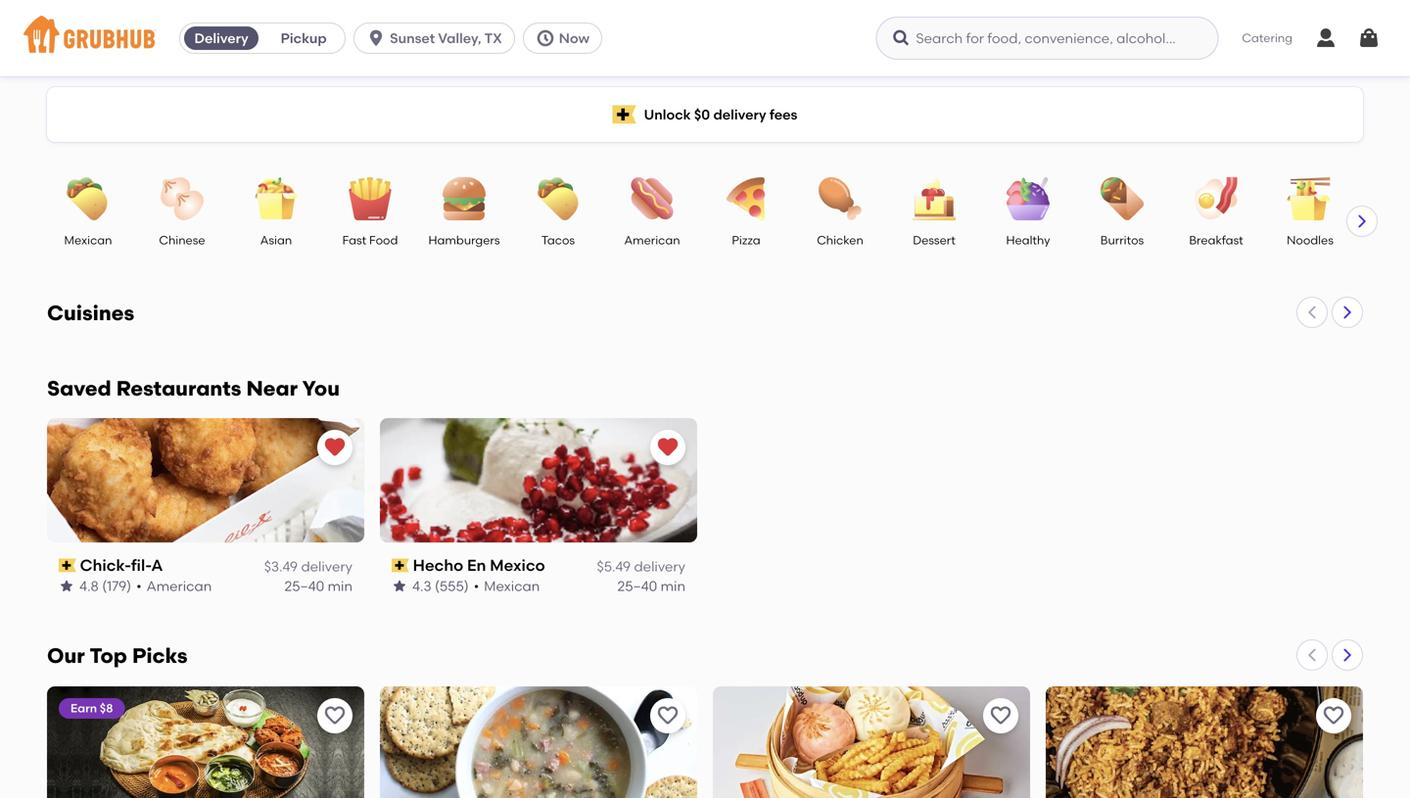 Task type: describe. For each thing, give the bounding box(es) containing it.
saved restaurants near you
[[47, 376, 340, 401]]

subscription pass image
[[59, 559, 76, 572]]

svg image
[[1358, 26, 1381, 50]]

hecho en mexico
[[413, 556, 545, 575]]

chick-
[[80, 556, 131, 575]]

you
[[302, 376, 340, 401]]

fast
[[342, 233, 367, 247]]

chicken
[[817, 233, 864, 247]]

saved restaurant image
[[323, 436, 347, 459]]

earn $8
[[71, 701, 113, 716]]

asiana indian cuisine logo image
[[47, 687, 364, 798]]

breakfast image
[[1183, 177, 1251, 220]]

sunset valley, tx
[[390, 30, 502, 47]]

hamburgers image
[[430, 177, 499, 220]]

4.8
[[79, 578, 99, 595]]

cuisines
[[47, 301, 134, 326]]

svg image inside now button
[[536, 28, 555, 48]]

noodles
[[1287, 233, 1334, 247]]

save this restaurant button for the soup peddler logo
[[651, 698, 686, 734]]

pickup
[[281, 30, 327, 47]]

1 save this restaurant button from the left
[[317, 698, 353, 734]]

caret left icon image for our top picks
[[1305, 647, 1321, 663]]

healthy image
[[994, 177, 1063, 220]]

now
[[559, 30, 590, 47]]

chicken image
[[806, 177, 875, 220]]

delivery for hecho en mexico
[[634, 558, 686, 575]]

restaurants
[[116, 376, 241, 401]]

dessert
[[913, 233, 956, 247]]

delivery for chick-fil-a
[[301, 558, 353, 575]]

a
[[151, 556, 163, 575]]

pizza
[[732, 233, 761, 247]]

saved restaurant button for hecho en mexico
[[651, 430, 686, 465]]

25–40 min for chick-fil-a
[[285, 578, 353, 595]]

25–40 min for hecho en mexico
[[618, 578, 686, 595]]

tacos image
[[524, 177, 593, 220]]

chick-fil-a logo image
[[47, 418, 364, 543]]

valley,
[[438, 30, 482, 47]]

our
[[47, 644, 85, 669]]

star icon image for chick-fil-a
[[59, 579, 74, 594]]

tacos
[[542, 233, 575, 247]]

sunset valley, tx button
[[354, 23, 523, 54]]

• for en
[[474, 578, 479, 595]]

burritos
[[1101, 233, 1144, 247]]

min for hecho en mexico
[[661, 578, 686, 595]]

catering
[[1243, 31, 1293, 45]]

25–40 for hecho en mexico
[[618, 578, 658, 595]]

4.3
[[412, 578, 432, 595]]

earn
[[71, 701, 97, 716]]

saved restaurant button for chick-fil-a
[[317, 430, 353, 465]]

bao'd up logo image
[[713, 687, 1031, 798]]

• mexican
[[474, 578, 540, 595]]

$8
[[100, 701, 113, 716]]

caret right icon image for our top picks
[[1340, 647, 1356, 663]]

min for chick-fil-a
[[328, 578, 353, 595]]

saved
[[47, 376, 111, 401]]

sunset
[[390, 30, 435, 47]]

svg image inside sunset valley, tx button
[[367, 28, 386, 48]]

catering button
[[1229, 16, 1307, 60]]

asian
[[260, 233, 292, 247]]

$3.49 delivery
[[264, 558, 353, 575]]

top
[[90, 644, 127, 669]]

chinese
[[159, 233, 205, 247]]

1 horizontal spatial american
[[625, 233, 680, 247]]



Task type: vqa. For each thing, say whether or not it's contained in the screenshot.
You
yes



Task type: locate. For each thing, give the bounding box(es) containing it.
1 horizontal spatial 25–40 min
[[618, 578, 686, 595]]

save this restaurant image
[[323, 704, 347, 728], [656, 704, 680, 728], [989, 704, 1013, 728]]

delivery
[[194, 30, 249, 47]]

healthy
[[1007, 233, 1051, 247]]

delivery right $5.49
[[634, 558, 686, 575]]

the soup peddler logo image
[[380, 687, 698, 798]]

pickup button
[[263, 23, 345, 54]]

our top picks
[[47, 644, 188, 669]]

2 25–40 from the left
[[618, 578, 658, 595]]

Search for food, convenience, alcohol... search field
[[876, 17, 1219, 60]]

0 vertical spatial caret right icon image
[[1355, 214, 1371, 229]]

tx
[[485, 30, 502, 47]]

• down "fil-"
[[136, 578, 142, 595]]

0 vertical spatial american
[[625, 233, 680, 247]]

• down en on the left
[[474, 578, 479, 595]]

1 horizontal spatial min
[[661, 578, 686, 595]]

1 25–40 from the left
[[285, 578, 325, 595]]

min down $5.49 delivery
[[661, 578, 686, 595]]

burritos image
[[1088, 177, 1157, 220]]

4.8 (179)
[[79, 578, 131, 595]]

25–40 for chick-fil-a
[[285, 578, 325, 595]]

1 vertical spatial caret right icon image
[[1340, 305, 1356, 320]]

save this restaurant image for save this restaurant button for bao'd up logo
[[989, 704, 1013, 728]]

delivery
[[714, 106, 767, 123], [301, 558, 353, 575], [634, 558, 686, 575]]

25–40 min
[[285, 578, 353, 595], [618, 578, 686, 595]]

en
[[467, 556, 486, 575]]

25–40
[[285, 578, 325, 595], [618, 578, 658, 595]]

1 vertical spatial american
[[147, 578, 212, 595]]

1 vertical spatial caret left icon image
[[1305, 647, 1321, 663]]

1 horizontal spatial star icon image
[[392, 579, 408, 594]]

1 • from the left
[[136, 578, 142, 595]]

saved restaurant image
[[656, 436, 680, 459]]

mexico
[[490, 556, 545, 575]]

1 horizontal spatial delivery
[[634, 558, 686, 575]]

0 horizontal spatial 25–40
[[285, 578, 325, 595]]

• american
[[136, 578, 212, 595]]

3 save this restaurant button from the left
[[984, 698, 1019, 734]]

american image
[[618, 177, 687, 220]]

save this restaurant image for the soup peddler logo save this restaurant button
[[656, 704, 680, 728]]

2 caret left icon image from the top
[[1305, 647, 1321, 663]]

1 horizontal spatial save this restaurant image
[[656, 704, 680, 728]]

2 25–40 min from the left
[[618, 578, 686, 595]]

tarka indian kitchen logo image
[[1046, 687, 1364, 798]]

2 save this restaurant button from the left
[[651, 698, 686, 734]]

fil-
[[131, 556, 151, 575]]

hecho
[[413, 556, 464, 575]]

0 horizontal spatial 25–40 min
[[285, 578, 353, 595]]

star icon image down subscription pass image
[[59, 579, 74, 594]]

0 horizontal spatial min
[[328, 578, 353, 595]]

1 vertical spatial mexican
[[484, 578, 540, 595]]

1 horizontal spatial 25–40
[[618, 578, 658, 595]]

american down american image
[[625, 233, 680, 247]]

delivery right $0
[[714, 106, 767, 123]]

fees
[[770, 106, 798, 123]]

hecho en mexico logo image
[[380, 418, 698, 543]]

min
[[328, 578, 353, 595], [661, 578, 686, 595]]

(179)
[[102, 578, 131, 595]]

$5.49 delivery
[[597, 558, 686, 575]]

0 horizontal spatial delivery
[[301, 558, 353, 575]]

save this restaurant image for 1st save this restaurant button from left
[[323, 704, 347, 728]]

2 horizontal spatial delivery
[[714, 106, 767, 123]]

mexican down mexican image
[[64, 233, 112, 247]]

unlock $0 delivery fees
[[644, 106, 798, 123]]

near
[[246, 376, 298, 401]]

hamburgers
[[429, 233, 500, 247]]

caret right icon image
[[1355, 214, 1371, 229], [1340, 305, 1356, 320], [1340, 647, 1356, 663]]

2 star icon image from the left
[[392, 579, 408, 594]]

$5.49
[[597, 558, 631, 575]]

1 horizontal spatial •
[[474, 578, 479, 595]]

mexican
[[64, 233, 112, 247], [484, 578, 540, 595]]

1 saved restaurant button from the left
[[317, 430, 353, 465]]

2 saved restaurant button from the left
[[651, 430, 686, 465]]

0 vertical spatial mexican
[[64, 233, 112, 247]]

2 horizontal spatial save this restaurant image
[[989, 704, 1013, 728]]

delivery button
[[180, 23, 263, 54]]

fast food image
[[336, 177, 405, 220]]

noodles image
[[1277, 177, 1345, 220]]

1 save this restaurant image from the left
[[323, 704, 347, 728]]

0 horizontal spatial american
[[147, 578, 212, 595]]

2 min from the left
[[661, 578, 686, 595]]

2 save this restaurant image from the left
[[656, 704, 680, 728]]

pizza image
[[712, 177, 781, 220]]

star icon image
[[59, 579, 74, 594], [392, 579, 408, 594]]

save this restaurant button
[[317, 698, 353, 734], [651, 698, 686, 734], [984, 698, 1019, 734], [1317, 698, 1352, 734]]

star icon image down subscription pass icon
[[392, 579, 408, 594]]

food
[[369, 233, 398, 247]]

picks
[[132, 644, 188, 669]]

american
[[625, 233, 680, 247], [147, 578, 212, 595]]

unlock
[[644, 106, 691, 123]]

0 horizontal spatial •
[[136, 578, 142, 595]]

0 horizontal spatial mexican
[[64, 233, 112, 247]]

1 horizontal spatial mexican
[[484, 578, 540, 595]]

svg image
[[1315, 26, 1338, 50], [367, 28, 386, 48], [536, 28, 555, 48], [892, 28, 911, 48]]

main navigation navigation
[[0, 0, 1411, 76]]

25–40 min down $5.49 delivery
[[618, 578, 686, 595]]

star icon image for hecho en mexico
[[392, 579, 408, 594]]

caret left icon image for cuisines
[[1305, 305, 1321, 320]]

asian image
[[242, 177, 311, 220]]

4.3 (555)
[[412, 578, 469, 595]]

25–40 down "$3.49 delivery"
[[285, 578, 325, 595]]

caret right icon image for cuisines
[[1340, 305, 1356, 320]]

25–40 down $5.49 delivery
[[618, 578, 658, 595]]

chick-fil-a
[[80, 556, 163, 575]]

subscription pass image
[[392, 559, 409, 572]]

• for fil-
[[136, 578, 142, 595]]

min down "$3.49 delivery"
[[328, 578, 353, 595]]

save this restaurant button for bao'd up logo
[[984, 698, 1019, 734]]

1 25–40 min from the left
[[285, 578, 353, 595]]

now button
[[523, 23, 610, 54]]

0 vertical spatial caret left icon image
[[1305, 305, 1321, 320]]

•
[[136, 578, 142, 595], [474, 578, 479, 595]]

3 save this restaurant image from the left
[[989, 704, 1013, 728]]

1 min from the left
[[328, 578, 353, 595]]

saved restaurant button
[[317, 430, 353, 465], [651, 430, 686, 465]]

(555)
[[435, 578, 469, 595]]

save this restaurant image
[[1323, 704, 1346, 728]]

save this restaurant button for tarka indian kitchen logo
[[1317, 698, 1352, 734]]

0 horizontal spatial star icon image
[[59, 579, 74, 594]]

1 caret left icon image from the top
[[1305, 305, 1321, 320]]

mexican image
[[54, 177, 122, 220]]

0 horizontal spatial save this restaurant image
[[323, 704, 347, 728]]

american down the "a"
[[147, 578, 212, 595]]

$3.49
[[264, 558, 298, 575]]

breakfast
[[1190, 233, 1244, 247]]

$0
[[695, 106, 710, 123]]

dessert image
[[900, 177, 969, 220]]

caret left icon image
[[1305, 305, 1321, 320], [1305, 647, 1321, 663]]

1 star icon image from the left
[[59, 579, 74, 594]]

25–40 min down "$3.49 delivery"
[[285, 578, 353, 595]]

4 save this restaurant button from the left
[[1317, 698, 1352, 734]]

0 horizontal spatial saved restaurant button
[[317, 430, 353, 465]]

mexican down mexico on the bottom of page
[[484, 578, 540, 595]]

2 • from the left
[[474, 578, 479, 595]]

grubhub plus flag logo image
[[613, 105, 636, 124]]

1 horizontal spatial saved restaurant button
[[651, 430, 686, 465]]

delivery right $3.49
[[301, 558, 353, 575]]

chinese image
[[148, 177, 217, 220]]

fast food
[[342, 233, 398, 247]]

2 vertical spatial caret right icon image
[[1340, 647, 1356, 663]]



